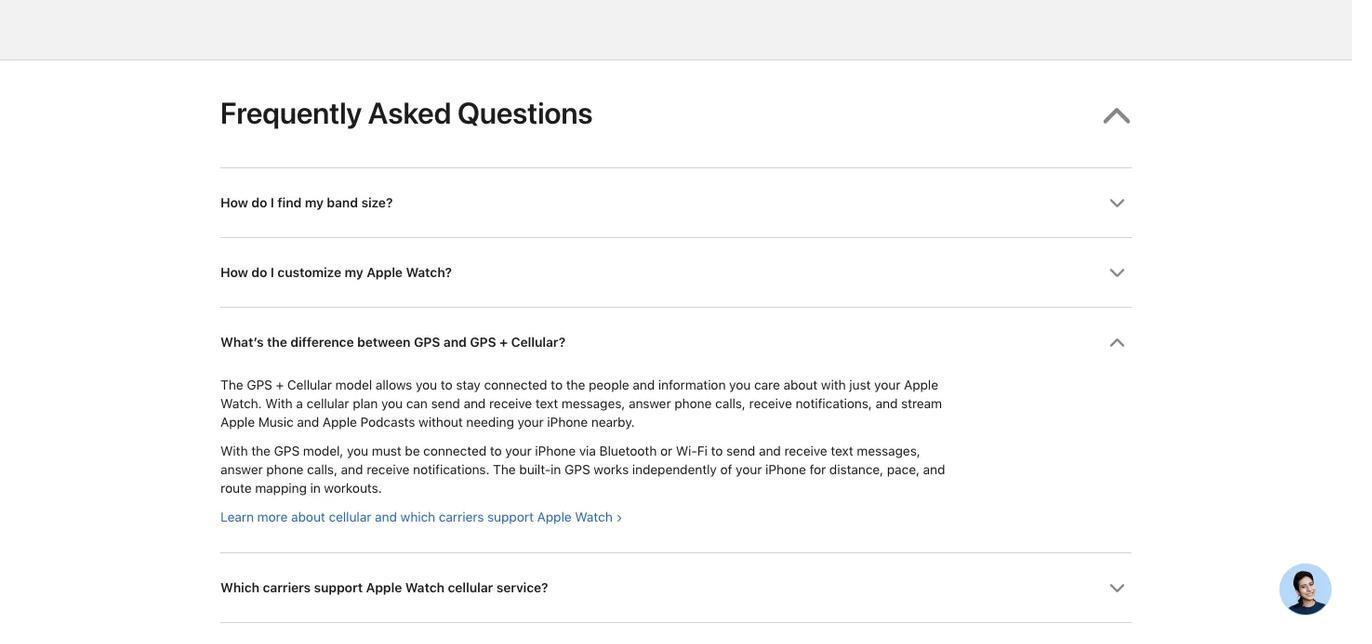 Task type: describe. For each thing, give the bounding box(es) containing it.
how do i find my band size? button
[[220, 169, 1132, 237]]

can
[[406, 396, 428, 411]]

learn more about cellular and which carriers support apple watch
[[220, 509, 613, 525]]

works
[[594, 462, 629, 478]]

what's
[[220, 335, 264, 350]]

what's the difference between gps and gps + cellular?
[[220, 335, 565, 350]]

answer inside with the gps model, you must be connected to your iphone via bluetooth or wi-fi to send and receive text messages, answer phone calls, and receive notifications. the built-in gps works independently of your iphone for distance, pace, and route mapping in workouts.
[[220, 462, 263, 478]]

receive up needing
[[489, 396, 532, 411]]

information
[[658, 377, 726, 393]]

how do i find my band size?
[[220, 195, 393, 211]]

a
[[296, 396, 303, 411]]

care
[[754, 377, 780, 393]]

how for how do i customize my apple watch?
[[220, 265, 248, 281]]

watch.
[[220, 396, 262, 411]]

and down stay
[[463, 396, 486, 411]]

about inside the gps + cellular model allows you to stay connected to the people and information you care about with just your apple watch. with a cellular plan you can send and receive text messages, answer phone calls, receive notifications, and stream apple music and apple podcasts without needing your iphone nearby.
[[783, 377, 817, 393]]

connected inside with the gps model, you must be connected to your iphone via bluetooth or wi-fi to send and receive text messages, answer phone calls, and receive notifications. the built-in gps works independently of your iphone for distance, pace, and route mapping in workouts.
[[423, 443, 486, 459]]

connected inside the gps + cellular model allows you to stay connected to the people and information you care about with just your apple watch. with a cellular plan you can send and receive text messages, answer phone calls, receive notifications, and stream apple music and apple podcasts without needing your iphone nearby.
[[484, 377, 547, 393]]

how do i customize my apple watch?
[[220, 265, 452, 281]]

to down needing
[[490, 443, 502, 459]]

be
[[405, 443, 420, 459]]

wi-
[[676, 443, 697, 459]]

for
[[809, 462, 826, 478]]

1 horizontal spatial support
[[487, 509, 534, 525]]

gps right the between
[[414, 335, 440, 350]]

and right pace,
[[923, 462, 945, 478]]

your right of
[[736, 462, 762, 478]]

distance,
[[829, 462, 883, 478]]

+ inside what's the difference between gps and gps + cellular? dropdown button
[[499, 335, 508, 350]]

the inside with the gps model, you must be connected to your iphone via bluetooth or wi-fi to send and receive text messages, answer phone calls, and receive notifications. the built-in gps works independently of your iphone for distance, pace, and route mapping in workouts.
[[493, 462, 516, 478]]

plan
[[353, 396, 378, 411]]

you up can
[[416, 377, 437, 393]]

what's the difference between gps and gps + cellular? button
[[220, 308, 1132, 377]]

with inside with the gps model, you must be connected to your iphone via bluetooth or wi-fi to send and receive text messages, answer phone calls, and receive notifications. the built-in gps works independently of your iphone for distance, pace, and route mapping in workouts.
[[220, 443, 248, 459]]

stay
[[456, 377, 480, 393]]

to right fi
[[711, 443, 723, 459]]

allows
[[375, 377, 412, 393]]

you left care
[[729, 377, 751, 393]]

customize
[[277, 265, 341, 281]]

do for find
[[251, 195, 267, 211]]

the inside the gps + cellular model allows you to stay connected to the people and information you care about with just your apple watch. with a cellular plan you can send and receive text messages, answer phone calls, receive notifications, and stream apple music and apple podcasts without needing your iphone nearby.
[[220, 377, 243, 393]]

text inside the gps + cellular model allows you to stay connected to the people and information you care about with just your apple watch. with a cellular plan you can send and receive text messages, answer phone calls, receive notifications, and stream apple music and apple podcasts without needing your iphone nearby.
[[535, 396, 558, 411]]

0 horizontal spatial in
[[310, 480, 320, 496]]

send inside the gps + cellular model allows you to stay connected to the people and information you care about with just your apple watch. with a cellular plan you can send and receive text messages, answer phone calls, receive notifications, and stream apple music and apple podcasts without needing your iphone nearby.
[[431, 396, 460, 411]]

chevrondown image for which carriers support apple watch cellular service?
[[1109, 581, 1125, 596]]

bluetooth
[[599, 443, 657, 459]]

and down "a"
[[297, 414, 319, 430]]

frequently
[[220, 95, 362, 131]]

asked
[[368, 95, 451, 131]]

chevrondown image for how do i find my band size?
[[1109, 196, 1125, 211]]

with the gps model, you must be connected to your iphone via bluetooth or wi-fi to send and receive text messages, answer phone calls, and receive notifications. the built-in gps works independently of your iphone for distance, pace, and route mapping in workouts.
[[220, 443, 945, 496]]

podcasts
[[360, 414, 415, 430]]

2 vertical spatial iphone
[[765, 462, 806, 478]]

you inside with the gps model, you must be connected to your iphone via bluetooth or wi-fi to send and receive text messages, answer phone calls, and receive notifications. the built-in gps works independently of your iphone for distance, pace, and route mapping in workouts.
[[347, 443, 368, 459]]

route
[[220, 480, 251, 496]]

cellular inside which carriers support apple watch cellular service? dropdown button
[[448, 580, 493, 596]]

and left which
[[375, 509, 397, 525]]

stream
[[901, 396, 942, 411]]

via
[[579, 443, 596, 459]]

and inside dropdown button
[[443, 335, 467, 350]]

apple watch
[[537, 509, 613, 525]]

frequently asked questions
[[220, 95, 593, 131]]

phone inside with the gps model, you must be connected to your iphone via bluetooth or wi-fi to send and receive text messages, answer phone calls, and receive notifications. the built-in gps works independently of your iphone for distance, pace, and route mapping in workouts.
[[266, 462, 303, 478]]

1 vertical spatial iphone
[[535, 443, 576, 459]]

workouts.
[[324, 480, 382, 496]]

model
[[335, 377, 372, 393]]

calls, inside the gps + cellular model allows you to stay connected to the people and information you care about with just your apple watch. with a cellular plan you can send and receive text messages, answer phone calls, receive notifications, and stream apple music and apple podcasts without needing your iphone nearby.
[[715, 396, 746, 411]]

cellular?
[[511, 335, 565, 350]]

size?
[[361, 195, 393, 211]]

list containing how do i find my band size?
[[220, 168, 1132, 636]]

band
[[327, 195, 358, 211]]

learn
[[220, 509, 254, 525]]

which
[[400, 509, 435, 525]]

between
[[357, 335, 410, 350]]

gps inside the gps + cellular model allows you to stay connected to the people and information you care about with just your apple watch. with a cellular plan you can send and receive text messages, answer phone calls, receive notifications, and stream apple music and apple podcasts without needing your iphone nearby.
[[247, 377, 272, 393]]

built-
[[519, 462, 551, 478]]

how for how do i find my band size?
[[220, 195, 248, 211]]

0 horizontal spatial about
[[291, 509, 325, 525]]

nearby.
[[591, 414, 635, 430]]

send inside with the gps model, you must be connected to your iphone via bluetooth or wi-fi to send and receive text messages, answer phone calls, and receive notifications. the built-in gps works independently of your iphone for distance, pace, and route mapping in workouts.
[[726, 443, 755, 459]]

music
[[258, 414, 293, 430]]

mapping
[[255, 480, 307, 496]]

to down cellular?
[[551, 377, 562, 393]]

and right people
[[633, 377, 655, 393]]



Task type: vqa. For each thing, say whether or not it's contained in the screenshot.
Frequently Asked Questions
yes



Task type: locate. For each thing, give the bounding box(es) containing it.
2 how from the top
[[220, 265, 248, 281]]

1 vertical spatial do
[[251, 265, 267, 281]]

messages,
[[561, 396, 625, 411], [857, 443, 920, 459]]

1 vertical spatial calls,
[[307, 462, 337, 478]]

0 horizontal spatial carriers
[[263, 580, 311, 596]]

1 vertical spatial chevrondown image
[[1109, 335, 1125, 351]]

how inside how do i customize my apple watch? dropdown button
[[220, 265, 248, 281]]

my for apple
[[344, 265, 363, 281]]

1 vertical spatial chevrondown image
[[1109, 581, 1125, 596]]

connected up notifications.
[[423, 443, 486, 459]]

chevrondown image for how do i customize my apple watch?
[[1109, 265, 1125, 281]]

1 vertical spatial how
[[220, 265, 248, 281]]

i left find
[[270, 195, 274, 211]]

1 vertical spatial cellular
[[329, 509, 371, 525]]

receive down care
[[749, 396, 792, 411]]

the left people
[[566, 377, 585, 393]]

do for customize
[[251, 265, 267, 281]]

the
[[267, 335, 287, 350], [566, 377, 585, 393], [251, 443, 270, 459]]

in up apple watch
[[551, 462, 561, 478]]

1 vertical spatial phone
[[266, 462, 303, 478]]

how left find
[[220, 195, 248, 211]]

find
[[277, 195, 301, 211]]

0 vertical spatial chevrondown image
[[1109, 265, 1125, 281]]

pace,
[[887, 462, 920, 478]]

0 horizontal spatial with
[[220, 443, 248, 459]]

iphone
[[547, 414, 588, 430], [535, 443, 576, 459], [765, 462, 806, 478]]

the gps + cellular model allows you to stay connected to the people and information you care about with just your apple watch. with a cellular plan you can send and receive text messages, answer phone calls, receive notifications, and stream apple music and apple podcasts without needing your iphone nearby.
[[220, 377, 942, 430]]

text up distance,
[[831, 443, 853, 459]]

0 vertical spatial text
[[535, 396, 558, 411]]

calls, down information at the bottom of the page
[[715, 396, 746, 411]]

your right just at right
[[874, 377, 900, 393]]

the inside the gps + cellular model allows you to stay connected to the people and information you care about with just your apple watch. with a cellular plan you can send and receive text messages, answer phone calls, receive notifications, and stream apple music and apple podcasts without needing your iphone nearby.
[[566, 377, 585, 393]]

0 horizontal spatial phone
[[266, 462, 303, 478]]

0 vertical spatial chevrondown image
[[1109, 196, 1125, 211]]

how up what's
[[220, 265, 248, 281]]

receive up 'for' at bottom right
[[784, 443, 827, 459]]

i for customize
[[270, 265, 274, 281]]

2 vertical spatial the
[[251, 443, 270, 459]]

fi
[[697, 443, 707, 459]]

1 vertical spatial with
[[220, 443, 248, 459]]

how do i customize my apple watch? button
[[220, 238, 1132, 307]]

cellular down cellular
[[306, 396, 349, 411]]

gps down music
[[274, 443, 300, 459]]

i
[[270, 195, 274, 211], [270, 265, 274, 281]]

chevrondown image inside what's the difference between gps and gps + cellular? dropdown button
[[1109, 335, 1125, 351]]

1 vertical spatial send
[[726, 443, 755, 459]]

0 vertical spatial my
[[305, 195, 323, 211]]

how inside how do i find my band size? dropdown button
[[220, 195, 248, 211]]

messages, down people
[[561, 396, 625, 411]]

send
[[431, 396, 460, 411], [726, 443, 755, 459]]

chevrondown image
[[1109, 196, 1125, 211], [1109, 335, 1125, 351]]

1 horizontal spatial the
[[493, 462, 516, 478]]

answer
[[629, 396, 671, 411], [220, 462, 263, 478]]

and up workouts.
[[341, 462, 363, 478]]

2 vertical spatial cellular
[[448, 580, 493, 596]]

and
[[443, 335, 467, 350], [633, 377, 655, 393], [463, 396, 486, 411], [875, 396, 898, 411], [297, 414, 319, 430], [759, 443, 781, 459], [341, 462, 363, 478], [923, 462, 945, 478], [375, 509, 397, 525]]

1 horizontal spatial phone
[[674, 396, 712, 411]]

difference
[[290, 335, 354, 350]]

0 horizontal spatial my
[[305, 195, 323, 211]]

1 horizontal spatial answer
[[629, 396, 671, 411]]

the for connected
[[251, 443, 270, 459]]

receive
[[489, 396, 532, 411], [749, 396, 792, 411], [784, 443, 827, 459], [366, 462, 409, 478]]

answer up nearby.
[[629, 396, 671, 411]]

0 vertical spatial calls,
[[715, 396, 746, 411]]

about right more
[[291, 509, 325, 525]]

+
[[499, 335, 508, 350], [276, 377, 284, 393]]

text
[[535, 396, 558, 411], [831, 443, 853, 459]]

iphone left 'for' at bottom right
[[765, 462, 806, 478]]

calls, down "model,"
[[307, 462, 337, 478]]

text down cellular?
[[535, 396, 558, 411]]

my
[[305, 195, 323, 211], [344, 265, 363, 281]]

text inside with the gps model, you must be connected to your iphone via bluetooth or wi-fi to send and receive text messages, answer phone calls, and receive notifications. the built-in gps works independently of your iphone for distance, pace, and route mapping in workouts.
[[831, 443, 853, 459]]

1 horizontal spatial +
[[499, 335, 508, 350]]

i for find
[[270, 195, 274, 211]]

connected up needing
[[484, 377, 547, 393]]

with up the route
[[220, 443, 248, 459]]

service?
[[496, 580, 548, 596]]

1 i from the top
[[270, 195, 274, 211]]

1 vertical spatial my
[[344, 265, 363, 281]]

gps down "via"
[[564, 462, 590, 478]]

answer up the route
[[220, 462, 263, 478]]

phone inside the gps + cellular model allows you to stay connected to the people and information you care about with just your apple watch. with a cellular plan you can send and receive text messages, answer phone calls, receive notifications, and stream apple music and apple podcasts without needing your iphone nearby.
[[674, 396, 712, 411]]

learn more about cellular and which carriers support apple watch link
[[220, 509, 622, 525]]

1 horizontal spatial calls,
[[715, 396, 746, 411]]

1 vertical spatial text
[[831, 443, 853, 459]]

chevrondown image inside which carriers support apple watch cellular service? dropdown button
[[1109, 581, 1125, 596]]

iphone up "via"
[[547, 414, 588, 430]]

and down care
[[759, 443, 781, 459]]

cellular inside the gps + cellular model allows you to stay connected to the people and information you care about with just your apple watch. with a cellular plan you can send and receive text messages, answer phone calls, receive notifications, and stream apple music and apple podcasts without needing your iphone nearby.
[[306, 396, 349, 411]]

1 chevrondown image from the top
[[1109, 265, 1125, 281]]

carriers right which
[[439, 509, 484, 525]]

the right what's
[[267, 335, 287, 350]]

1 vertical spatial in
[[310, 480, 320, 496]]

just
[[849, 377, 871, 393]]

1 horizontal spatial messages,
[[857, 443, 920, 459]]

watch
[[405, 580, 444, 596]]

your
[[874, 377, 900, 393], [517, 414, 544, 430], [505, 443, 531, 459], [736, 462, 762, 478]]

0 horizontal spatial messages,
[[561, 396, 625, 411]]

messages, inside the gps + cellular model allows you to stay connected to the people and information you care about with just your apple watch. with a cellular plan you can send and receive text messages, answer phone calls, receive notifications, and stream apple music and apple podcasts without needing your iphone nearby.
[[561, 396, 625, 411]]

1 horizontal spatial text
[[831, 443, 853, 459]]

receive down the must
[[366, 462, 409, 478]]

iphone inside the gps + cellular model allows you to stay connected to the people and information you care about with just your apple watch. with a cellular plan you can send and receive text messages, answer phone calls, receive notifications, and stream apple music and apple podcasts without needing your iphone nearby.
[[547, 414, 588, 430]]

your up built-
[[505, 443, 531, 459]]

1 list item from the top
[[220, 307, 1132, 553]]

1 horizontal spatial in
[[551, 462, 561, 478]]

0 vertical spatial cellular
[[306, 396, 349, 411]]

1 vertical spatial the
[[566, 377, 585, 393]]

with
[[821, 377, 846, 393]]

0 vertical spatial about
[[783, 377, 817, 393]]

1 how from the top
[[220, 195, 248, 211]]

0 vertical spatial phone
[[674, 396, 712, 411]]

2 i from the top
[[270, 265, 274, 281]]

1 vertical spatial answer
[[220, 462, 263, 478]]

frequently asked questions button
[[220, 61, 1132, 168]]

or
[[660, 443, 672, 459]]

0 vertical spatial messages,
[[561, 396, 625, 411]]

gps
[[414, 335, 440, 350], [470, 335, 496, 350], [247, 377, 272, 393], [274, 443, 300, 459], [564, 462, 590, 478]]

and up stay
[[443, 335, 467, 350]]

cellular
[[306, 396, 349, 411], [329, 509, 371, 525], [448, 580, 493, 596]]

and left stream at the right
[[875, 396, 898, 411]]

chevrondown image inside how do i customize my apple watch? dropdown button
[[1109, 265, 1125, 281]]

support down built-
[[487, 509, 534, 525]]

2 chevrondown image from the top
[[1109, 581, 1125, 596]]

1 horizontal spatial about
[[783, 377, 817, 393]]

the
[[220, 377, 243, 393], [493, 462, 516, 478]]

notifications,
[[795, 396, 872, 411]]

0 horizontal spatial support
[[314, 580, 363, 596]]

the down music
[[251, 443, 270, 459]]

0 vertical spatial support
[[487, 509, 534, 525]]

gps up watch.
[[247, 377, 272, 393]]

cellular
[[287, 377, 332, 393]]

0 horizontal spatial the
[[220, 377, 243, 393]]

about left with
[[783, 377, 817, 393]]

1 vertical spatial carriers
[[263, 580, 311, 596]]

send up of
[[726, 443, 755, 459]]

more
[[257, 509, 288, 525]]

your right needing
[[517, 414, 544, 430]]

which carriers support apple watch cellular service?
[[220, 580, 548, 596]]

watch?
[[406, 265, 452, 281]]

the inside with the gps model, you must be connected to your iphone via bluetooth or wi-fi to send and receive text messages, answer phone calls, and receive notifications. the built-in gps works independently of your iphone for distance, pace, and route mapping in workouts.
[[251, 443, 270, 459]]

apple inside dropdown button
[[366, 265, 403, 281]]

cellular down workouts.
[[329, 509, 371, 525]]

1 chevrondown image from the top
[[1109, 196, 1125, 211]]

1 vertical spatial messages,
[[857, 443, 920, 459]]

with inside the gps + cellular model allows you to stay connected to the people and information you care about with just your apple watch. with a cellular plan you can send and receive text messages, answer phone calls, receive notifications, and stream apple music and apple podcasts without needing your iphone nearby.
[[265, 396, 293, 411]]

questions
[[457, 95, 593, 131]]

apple left watch
[[366, 580, 402, 596]]

2 list item from the top
[[220, 622, 1132, 636]]

0 vertical spatial i
[[270, 195, 274, 211]]

0 horizontal spatial calls,
[[307, 462, 337, 478]]

calls, inside with the gps model, you must be connected to your iphone via bluetooth or wi-fi to send and receive text messages, answer phone calls, and receive notifications. the built-in gps works independently of your iphone for distance, pace, and route mapping in workouts.
[[307, 462, 337, 478]]

answer inside the gps + cellular model allows you to stay connected to the people and information you care about with just your apple watch. with a cellular plan you can send and receive text messages, answer phone calls, receive notifications, and stream apple music and apple podcasts without needing your iphone nearby.
[[629, 396, 671, 411]]

support inside which carriers support apple watch cellular service? dropdown button
[[314, 580, 363, 596]]

needing
[[466, 414, 514, 430]]

apple left watch?
[[366, 265, 403, 281]]

the for +
[[267, 335, 287, 350]]

2 chevrondown image from the top
[[1109, 335, 1125, 351]]

gps up stay
[[470, 335, 496, 350]]

messages, inside with the gps model, you must be connected to your iphone via bluetooth or wi-fi to send and receive text messages, answer phone calls, and receive notifications. the built-in gps works independently of your iphone for distance, pace, and route mapping in workouts.
[[857, 443, 920, 459]]

apple
[[366, 265, 403, 281], [904, 377, 938, 393], [220, 414, 255, 430], [322, 414, 357, 430], [366, 580, 402, 596]]

1 vertical spatial i
[[270, 265, 274, 281]]

1 horizontal spatial send
[[726, 443, 755, 459]]

0 horizontal spatial answer
[[220, 462, 263, 478]]

0 vertical spatial +
[[499, 335, 508, 350]]

to
[[440, 377, 452, 393], [551, 377, 562, 393], [490, 443, 502, 459], [711, 443, 723, 459]]

people
[[589, 377, 629, 393]]

0 vertical spatial list item
[[220, 307, 1132, 553]]

carriers
[[439, 509, 484, 525], [263, 580, 311, 596]]

1 vertical spatial about
[[291, 509, 325, 525]]

in right mapping
[[310, 480, 320, 496]]

of
[[720, 462, 732, 478]]

0 vertical spatial send
[[431, 396, 460, 411]]

apple down plan
[[322, 414, 357, 430]]

phone down information at the bottom of the page
[[674, 396, 712, 411]]

carriers inside dropdown button
[[263, 580, 311, 596]]

apple up stream at the right
[[904, 377, 938, 393]]

how
[[220, 195, 248, 211], [220, 265, 248, 281]]

you left the must
[[347, 443, 368, 459]]

1 vertical spatial connected
[[423, 443, 486, 459]]

0 vertical spatial with
[[265, 396, 293, 411]]

carriers right the 'which'
[[263, 580, 311, 596]]

do left customize
[[251, 265, 267, 281]]

0 vertical spatial in
[[551, 462, 561, 478]]

apple inside dropdown button
[[366, 580, 402, 596]]

+ left cellular
[[276, 377, 284, 393]]

1 vertical spatial +
[[276, 377, 284, 393]]

to left stay
[[440, 377, 452, 393]]

0 vertical spatial carriers
[[439, 509, 484, 525]]

1 horizontal spatial with
[[265, 396, 293, 411]]

must
[[372, 443, 401, 459]]

independently
[[632, 462, 717, 478]]

iphone up built-
[[535, 443, 576, 459]]

0 horizontal spatial send
[[431, 396, 460, 411]]

+ inside the gps + cellular model allows you to stay connected to the people and information you care about with just your apple watch. with a cellular plan you can send and receive text messages, answer phone calls, receive notifications, and stream apple music and apple podcasts without needing your iphone nearby.
[[276, 377, 284, 393]]

1 horizontal spatial carriers
[[439, 509, 484, 525]]

the up watch.
[[220, 377, 243, 393]]

about
[[783, 377, 817, 393], [291, 509, 325, 525]]

support
[[487, 509, 534, 525], [314, 580, 363, 596]]

you
[[416, 377, 437, 393], [729, 377, 751, 393], [381, 396, 403, 411], [347, 443, 368, 459]]

0 vertical spatial iphone
[[547, 414, 588, 430]]

apple down watch.
[[220, 414, 255, 430]]

my right customize
[[344, 265, 363, 281]]

1 vertical spatial the
[[493, 462, 516, 478]]

chevrondown image
[[1109, 265, 1125, 281], [1109, 581, 1125, 596]]

with
[[265, 396, 293, 411], [220, 443, 248, 459]]

which
[[220, 580, 259, 596]]

0 vertical spatial the
[[220, 377, 243, 393]]

chevrondown image for what's the difference between gps and gps + cellular?
[[1109, 335, 1125, 351]]

0 vertical spatial connected
[[484, 377, 547, 393]]

the inside what's the difference between gps and gps + cellular? dropdown button
[[267, 335, 287, 350]]

my for band
[[305, 195, 323, 211]]

2 do from the top
[[251, 265, 267, 281]]

0 vertical spatial how
[[220, 195, 248, 211]]

you down allows
[[381, 396, 403, 411]]

notifications.
[[413, 462, 489, 478]]

calls,
[[715, 396, 746, 411], [307, 462, 337, 478]]

my right find
[[305, 195, 323, 211]]

connected
[[484, 377, 547, 393], [423, 443, 486, 459]]

messages, up pace,
[[857, 443, 920, 459]]

1 do from the top
[[251, 195, 267, 211]]

1 horizontal spatial my
[[344, 265, 363, 281]]

i left customize
[[270, 265, 274, 281]]

phone
[[674, 396, 712, 411], [266, 462, 303, 478]]

send up without
[[431, 396, 460, 411]]

the left built-
[[493, 462, 516, 478]]

+ left cellular?
[[499, 335, 508, 350]]

cellular right watch
[[448, 580, 493, 596]]

0 vertical spatial answer
[[629, 396, 671, 411]]

support left watch
[[314, 580, 363, 596]]

without
[[418, 414, 463, 430]]

1 vertical spatial support
[[314, 580, 363, 596]]

do
[[251, 195, 267, 211], [251, 265, 267, 281]]

0 vertical spatial the
[[267, 335, 287, 350]]

phone up mapping
[[266, 462, 303, 478]]

with up music
[[265, 396, 293, 411]]

model,
[[303, 443, 343, 459]]

chevrondown image inside how do i find my band size? dropdown button
[[1109, 196, 1125, 211]]

list item containing what's the difference between gps and gps + cellular?
[[220, 307, 1132, 553]]

list
[[220, 168, 1132, 636]]

0 vertical spatial do
[[251, 195, 267, 211]]

which carriers support apple watch cellular service? button
[[220, 554, 1132, 622]]

list item
[[220, 307, 1132, 553], [220, 622, 1132, 636]]

in
[[551, 462, 561, 478], [310, 480, 320, 496]]

0 horizontal spatial text
[[535, 396, 558, 411]]

do left find
[[251, 195, 267, 211]]

1 vertical spatial list item
[[220, 622, 1132, 636]]

0 horizontal spatial +
[[276, 377, 284, 393]]



